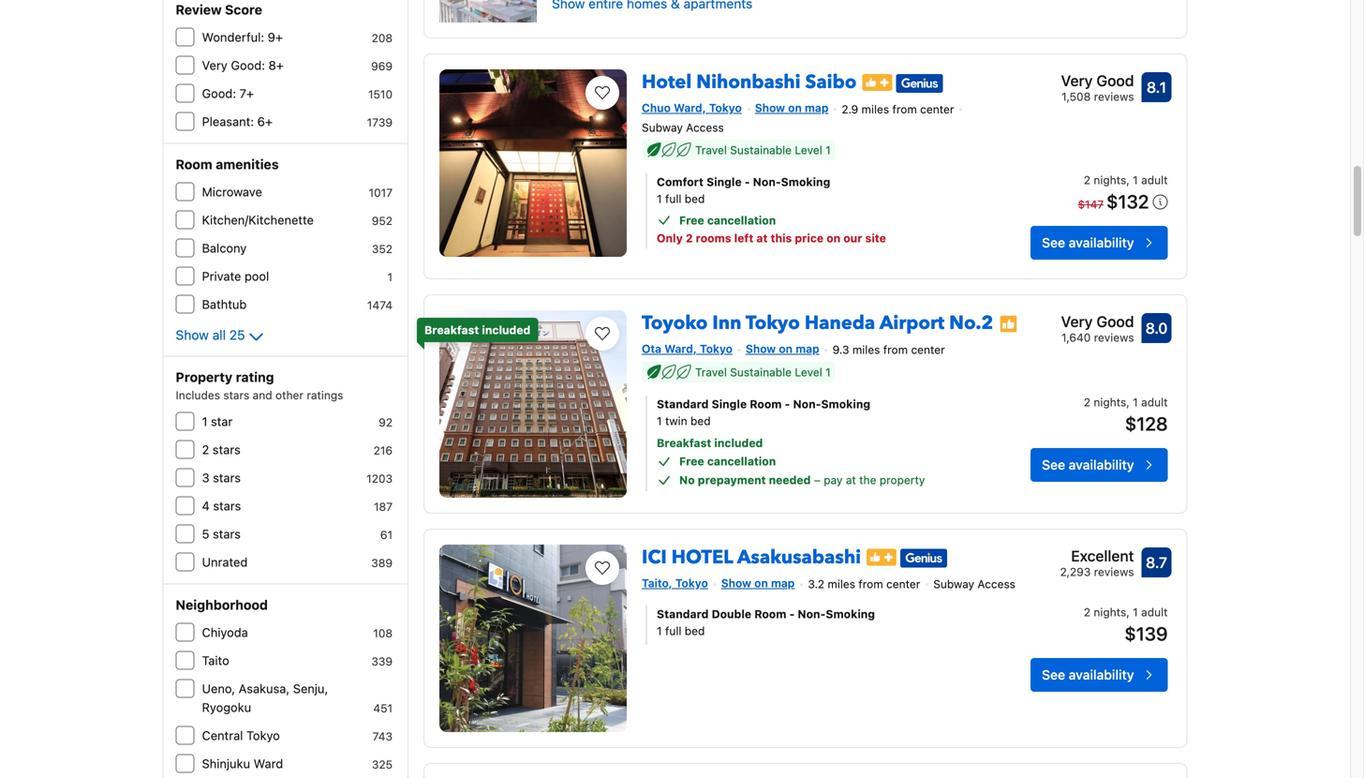 Task type: describe. For each thing, give the bounding box(es) containing it.
comfort single - non-smoking
[[657, 175, 831, 188]]

pleasant: 6+
[[202, 114, 273, 128]]

hotel
[[642, 70, 692, 95]]

asakusa,
[[239, 681, 290, 696]]

1 inside 1 twin bed breakfast included
[[657, 415, 662, 428]]

show for hotel
[[755, 101, 786, 115]]

rating
[[236, 369, 274, 385]]

looking for a space of your own? image
[[440, 0, 537, 23]]

very up good: 7+
[[202, 58, 228, 72]]

see availability link for ici hotel asakusabashi
[[1031, 658, 1168, 692]]

adult for toyoko inn tokyo haneda airport no.2
[[1142, 396, 1168, 409]]

central
[[202, 728, 243, 742]]

on for saibo
[[788, 101, 802, 115]]

this property is part of our preferred plus program. it's committed to providing outstanding service and excellent value. it'll pay us a higher commission if you make a booking. image
[[863, 74, 893, 91]]

very good 1,508 reviews
[[1062, 72, 1135, 103]]

excellent
[[1072, 547, 1135, 565]]

senju,
[[293, 681, 328, 696]]

1 inside 2 nights , 1 adult $139
[[1133, 606, 1139, 619]]

2 for 2 nights , 1 adult $128
[[1084, 396, 1091, 409]]

5 stars
[[202, 527, 241, 541]]

reviews for hotel nihonbashi saibo
[[1095, 90, 1135, 103]]

1510
[[368, 88, 393, 101]]

property rating includes stars and other ratings
[[176, 369, 344, 402]]

price
[[795, 231, 824, 245]]

standard single room - non-smoking
[[657, 398, 871, 411]]

room for standard double room - non-smoking 1 full bed
[[755, 608, 787, 621]]

travel sustainable level 1 for inn
[[696, 366, 831, 379]]

chuo ward, tokyo
[[642, 101, 742, 115]]

2 nights , 1 adult $139
[[1084, 606, 1168, 645]]

amenities
[[216, 157, 279, 172]]

no.2
[[950, 310, 994, 336]]

toyoko inn tokyo haneda airport no.2 link
[[642, 303, 994, 336]]

availability for hotel nihonbashi saibo
[[1069, 235, 1135, 250]]

smoking for standard double room - non-smoking 1 full bed
[[826, 608, 876, 621]]

central tokyo
[[202, 728, 280, 742]]

2 for 2 nights , 1 adult
[[1084, 173, 1091, 186]]

hotel nihonbashi saibo
[[642, 70, 857, 95]]

shinjuku ward
[[202, 756, 283, 771]]

8+
[[269, 58, 284, 72]]

1 free cancellation from the top
[[680, 214, 776, 227]]

216
[[374, 444, 393, 457]]

0 horizontal spatial at
[[757, 231, 768, 245]]

4
[[202, 499, 210, 513]]

included inside 1 twin bed breakfast included
[[715, 437, 763, 450]]

- for single
[[785, 398, 791, 411]]

neighborhood
[[176, 597, 268, 613]]

from inside 2.9 miles from center subway access
[[893, 103, 918, 116]]

ici hotel asakusabashi link
[[642, 537, 862, 570]]

451
[[373, 702, 393, 715]]

- for double
[[790, 608, 795, 621]]

show on map for tokyo
[[746, 342, 820, 355]]

property
[[176, 369, 233, 385]]

review
[[176, 2, 222, 17]]

nights for toyoko inn tokyo haneda airport no.2
[[1094, 396, 1127, 409]]

toyoko
[[642, 310, 708, 336]]

187
[[374, 500, 393, 513]]

1 full from the top
[[666, 192, 682, 205]]

show for ici
[[722, 576, 752, 589]]

$128
[[1126, 413, 1168, 435]]

1 free from the top
[[680, 214, 705, 227]]

taito,
[[642, 576, 673, 589]]

from for ici hotel asakusabashi
[[859, 578, 884, 591]]

see for ici hotel asakusabashi
[[1042, 667, 1066, 683]]

standard single room - non-smoking link
[[657, 396, 974, 413]]

ward, for hotel
[[674, 101, 706, 115]]

1 adult from the top
[[1142, 173, 1168, 186]]

double
[[712, 608, 752, 621]]

4 stars
[[202, 499, 241, 513]]

1 vertical spatial good:
[[202, 86, 236, 100]]

stars inside 'property rating includes stars and other ratings'
[[223, 389, 250, 402]]

tokyo up ward
[[247, 728, 280, 742]]

ota ward, tokyo
[[642, 342, 733, 355]]

bed for twin
[[691, 415, 711, 428]]

see availability for ici hotel asakusabashi
[[1042, 667, 1135, 683]]

good: 7+
[[202, 86, 254, 100]]

very good: 8+
[[202, 58, 284, 72]]

bed inside standard double room - non-smoking 1 full bed
[[685, 624, 705, 638]]

1 cancellation from the top
[[708, 214, 776, 227]]

ueno,
[[202, 681, 235, 696]]

show all 25 button
[[176, 326, 268, 348]]

chiyoda
[[202, 625, 248, 639]]

from for toyoko inn tokyo haneda airport no.2
[[884, 343, 908, 356]]

1 vertical spatial subway
[[934, 578, 975, 591]]

hotel nihonbashi saibo link
[[642, 62, 857, 95]]

ici hotel asakusabashi
[[642, 544, 862, 570]]

25
[[229, 327, 245, 343]]

center for toyoko inn tokyo haneda airport no.2
[[912, 343, 946, 356]]

1 down 352
[[388, 270, 393, 284]]

non- for double
[[798, 608, 826, 621]]

this property is part of our preferred plus program. it's committed to providing outstanding service and excellent value. it'll pay us a higher commission if you make a booking. image for ici hotel asakusabashi
[[867, 549, 897, 566]]

star
[[211, 414, 233, 428]]

miles inside 2.9 miles from center subway access
[[862, 103, 890, 116]]

0 vertical spatial good:
[[231, 58, 265, 72]]

92
[[379, 416, 393, 429]]

nihonbashi
[[697, 70, 801, 95]]

1 left star
[[202, 414, 208, 428]]

1 horizontal spatial access
[[978, 578, 1016, 591]]

1 up $132
[[1133, 173, 1139, 186]]

108
[[373, 627, 393, 640]]

includes
[[176, 389, 220, 402]]

haneda
[[805, 310, 876, 336]]

prepayment
[[698, 474, 766, 487]]

twin
[[666, 415, 688, 428]]

hotel nihonbashi saibo image
[[440, 70, 627, 257]]

wonderful:
[[202, 30, 264, 44]]

$147
[[1078, 198, 1104, 211]]

0 horizontal spatial breakfast
[[425, 323, 479, 336]]

389
[[371, 556, 393, 569]]

2 cancellation from the top
[[708, 455, 776, 468]]

non- for single
[[793, 398, 822, 411]]

nights for ici hotel asakusabashi
[[1094, 606, 1127, 619]]

other
[[276, 389, 304, 402]]

excellent element
[[1061, 544, 1135, 567]]

see availability for toyoko inn tokyo haneda airport no.2
[[1042, 457, 1135, 473]]

taito, tokyo
[[642, 576, 708, 589]]

see availability link for toyoko inn tokyo haneda airport no.2
[[1031, 448, 1168, 482]]

show for toyoko
[[746, 342, 776, 355]]

2 nights , 1 adult
[[1084, 173, 1168, 186]]

only 2 rooms left at this price on our site
[[657, 231, 887, 245]]

stars for 2 stars
[[213, 442, 241, 457]]

level for saibo
[[795, 143, 823, 156]]

very for hotel nihonbashi saibo
[[1062, 72, 1093, 90]]

very good element for hotel nihonbashi saibo
[[1062, 70, 1135, 92]]

ryogoku
[[202, 700, 251, 714]]

availability for toyoko inn tokyo haneda airport no.2
[[1069, 457, 1135, 473]]

scored 8.0 element
[[1142, 313, 1172, 343]]

rooms
[[696, 231, 732, 245]]

2 nights , 1 adult $128
[[1084, 396, 1168, 435]]

saibo
[[806, 70, 857, 95]]

property
[[880, 474, 926, 487]]

score
[[225, 2, 262, 17]]

level for tokyo
[[795, 366, 823, 379]]

1 up comfort single - non-smoking link
[[826, 143, 831, 156]]

see availability for hotel nihonbashi saibo
[[1042, 235, 1135, 250]]

3.2
[[808, 578, 825, 591]]

taito
[[202, 653, 229, 667]]

1203
[[367, 472, 393, 485]]

1 down comfort
[[657, 192, 662, 205]]

bathtub
[[202, 297, 247, 311]]

kitchen/kitchenette
[[202, 213, 314, 227]]

left
[[735, 231, 754, 245]]

tokyo for ota
[[700, 342, 733, 355]]

adult for ici hotel asakusabashi
[[1142, 606, 1168, 619]]

review score
[[176, 2, 262, 17]]



Task type: locate. For each thing, give the bounding box(es) containing it.
0 vertical spatial show on map
[[755, 101, 829, 115]]

tokyo for chuo
[[709, 101, 742, 115]]

1 up $139
[[1133, 606, 1139, 619]]

stars
[[223, 389, 250, 402], [213, 442, 241, 457], [213, 471, 241, 485], [213, 499, 241, 513], [213, 527, 241, 541]]

1 vertical spatial map
[[796, 342, 820, 355]]

2 availability from the top
[[1069, 457, 1135, 473]]

site
[[866, 231, 887, 245]]

0 vertical spatial very good element
[[1062, 70, 1135, 92]]

ward, for toyoko
[[665, 342, 697, 355]]

1 vertical spatial level
[[795, 366, 823, 379]]

unrated
[[202, 555, 248, 569]]

center right the 2.9
[[921, 103, 955, 116]]

3 see from the top
[[1042, 667, 1066, 683]]

3 availability from the top
[[1069, 667, 1135, 683]]

reviews inside very good 1,640 reviews
[[1095, 331, 1135, 344]]

2 reviews from the top
[[1095, 331, 1135, 344]]

included
[[482, 323, 531, 336], [715, 437, 763, 450]]

travel down ota ward, tokyo
[[696, 366, 727, 379]]

adult up $139
[[1142, 606, 1168, 619]]

0 vertical spatial reviews
[[1095, 90, 1135, 103]]

3 adult from the top
[[1142, 606, 1168, 619]]

tokyo right inn
[[746, 310, 800, 336]]

this
[[771, 231, 792, 245]]

5
[[202, 527, 209, 541]]

- up the left
[[745, 175, 750, 188]]

ici
[[642, 544, 667, 570]]

standard inside standard single room - non-smoking link
[[657, 398, 709, 411]]

travel sustainable level 1 up standard single room - non-smoking
[[696, 366, 831, 379]]

1,508
[[1062, 90, 1091, 103]]

2 for 2 nights , 1 adult $139
[[1084, 606, 1091, 619]]

standard double room - non-smoking link
[[657, 606, 974, 623]]

good: left 8+
[[231, 58, 265, 72]]

comfort
[[657, 175, 704, 188]]

subway right the '3.2 miles from center'
[[934, 578, 975, 591]]

9+
[[268, 30, 283, 44]]

1 star
[[202, 414, 233, 428]]

2 vertical spatial bed
[[685, 624, 705, 638]]

0 vertical spatial access
[[686, 121, 724, 134]]

1 up '$128'
[[1133, 396, 1139, 409]]

full down taito, tokyo
[[666, 624, 682, 638]]

0 vertical spatial see
[[1042, 235, 1066, 250]]

1 vertical spatial free cancellation
[[680, 455, 776, 468]]

non- up no prepayment needed – pay at the property
[[793, 398, 822, 411]]

ward, down toyoko
[[665, 342, 697, 355]]

adult inside 2 nights , 1 adult $128
[[1142, 396, 1168, 409]]

ward, right chuo
[[674, 101, 706, 115]]

good left 8.1
[[1097, 72, 1135, 90]]

stars for 5 stars
[[213, 527, 241, 541]]

2 for 2 stars
[[202, 442, 209, 457]]

non-
[[753, 175, 781, 188], [793, 398, 822, 411], [798, 608, 826, 621]]

hotel
[[672, 544, 733, 570]]

see availability link for hotel nihonbashi saibo
[[1031, 226, 1168, 260]]

free down 1 full bed in the top of the page
[[680, 214, 705, 227]]

2 nights from the top
[[1094, 396, 1127, 409]]

352
[[372, 242, 393, 255]]

2 travel from the top
[[696, 366, 727, 379]]

2 up $147
[[1084, 173, 1091, 186]]

bed for full
[[685, 192, 705, 205]]

good: left 7+
[[202, 86, 236, 100]]

2 full from the top
[[666, 624, 682, 638]]

2 vertical spatial miles
[[828, 578, 856, 591]]

1 vertical spatial access
[[978, 578, 1016, 591]]

travel sustainable level 1 for nihonbashi
[[696, 143, 831, 156]]

0 vertical spatial free cancellation
[[680, 214, 776, 227]]

single up 1 twin bed breakfast included
[[712, 398, 747, 411]]

this property is part of our preferred partner program. it's committed to providing excellent service and good value. it'll pay us a higher commission if you make a booking. image
[[1000, 314, 1018, 333]]

balcony
[[202, 241, 247, 255]]

1 level from the top
[[795, 143, 823, 156]]

all
[[212, 327, 226, 343]]

2 vertical spatial ,
[[1127, 606, 1130, 619]]

access down chuo ward, tokyo
[[686, 121, 724, 134]]

0 vertical spatial at
[[757, 231, 768, 245]]

1 vertical spatial center
[[912, 343, 946, 356]]

level up standard single room - non-smoking link
[[795, 366, 823, 379]]

0 vertical spatial standard
[[657, 398, 709, 411]]

see availability down 2 nights , 1 adult $139
[[1042, 667, 1135, 683]]

this property is part of our preferred partner program. it's committed to providing excellent service and good value. it'll pay us a higher commission if you make a booking. image
[[1000, 314, 1018, 333]]

2 vertical spatial smoking
[[826, 608, 876, 621]]

0 vertical spatial nights
[[1094, 173, 1127, 186]]

$139
[[1125, 623, 1168, 645]]

1 very good element from the top
[[1062, 70, 1135, 92]]

0 vertical spatial subway
[[642, 121, 683, 134]]

availability down 2 nights , 1 adult $128
[[1069, 457, 1135, 473]]

1 see availability from the top
[[1042, 235, 1135, 250]]

miles right the 2.9
[[862, 103, 890, 116]]

room
[[176, 157, 213, 172], [750, 398, 782, 411], [755, 608, 787, 621]]

single for nihonbashi
[[707, 175, 742, 188]]

full inside standard double room - non-smoking 1 full bed
[[666, 624, 682, 638]]

room for standard single room - non-smoking
[[750, 398, 782, 411]]

map for asakusabashi
[[771, 576, 795, 589]]

toyoko inn tokyo haneda airport no.2 image
[[440, 310, 627, 498]]

1 vertical spatial from
[[884, 343, 908, 356]]

comfort single - non-smoking link
[[657, 173, 974, 190]]

9.3 miles from center
[[833, 343, 946, 356]]

1
[[826, 143, 831, 156], [1133, 173, 1139, 186], [657, 192, 662, 205], [388, 270, 393, 284], [826, 366, 831, 379], [1133, 396, 1139, 409], [202, 414, 208, 428], [657, 415, 662, 428], [1133, 606, 1139, 619], [657, 624, 662, 638]]

0 vertical spatial level
[[795, 143, 823, 156]]

sustainable
[[730, 143, 792, 156], [730, 366, 792, 379]]

0 vertical spatial free
[[680, 214, 705, 227]]

1 vertical spatial show on map
[[746, 342, 820, 355]]

2 vertical spatial adult
[[1142, 606, 1168, 619]]

at left the
[[846, 474, 857, 487]]

, up $132
[[1127, 173, 1130, 186]]

subway access
[[934, 578, 1016, 591]]

0 horizontal spatial access
[[686, 121, 724, 134]]

very up 1,508
[[1062, 72, 1093, 90]]

nights inside 2 nights , 1 adult $128
[[1094, 396, 1127, 409]]

208
[[372, 31, 393, 45]]

at right the left
[[757, 231, 768, 245]]

full down comfort
[[666, 192, 682, 205]]

2 free from the top
[[680, 455, 705, 468]]

1 vertical spatial very good element
[[1062, 310, 1135, 333]]

2 sustainable from the top
[[730, 366, 792, 379]]

–
[[814, 474, 821, 487]]

show on map down saibo
[[755, 101, 829, 115]]

0 vertical spatial miles
[[862, 103, 890, 116]]

1 see availability link from the top
[[1031, 226, 1168, 260]]

bed inside 1 twin bed breakfast included
[[691, 415, 711, 428]]

1 , from the top
[[1127, 173, 1130, 186]]

very for toyoko inn tokyo haneda airport no.2
[[1062, 312, 1093, 330]]

show down hotel nihonbashi saibo
[[755, 101, 786, 115]]

0 vertical spatial see availability
[[1042, 235, 1135, 250]]

breakfast inside 1 twin bed breakfast included
[[657, 437, 712, 450]]

0 vertical spatial non-
[[753, 175, 781, 188]]

325
[[372, 758, 393, 771]]

1 inside 2 nights , 1 adult $128
[[1133, 396, 1139, 409]]

on
[[788, 101, 802, 115], [827, 231, 841, 245], [779, 342, 793, 355], [755, 576, 768, 589]]

standard for standard double room - non-smoking 1 full bed
[[657, 608, 709, 621]]

chuo
[[642, 101, 671, 115]]

, for toyoko inn tokyo haneda airport no.2
[[1127, 396, 1130, 409]]

1 vertical spatial single
[[712, 398, 747, 411]]

1 vertical spatial included
[[715, 437, 763, 450]]

2 standard from the top
[[657, 608, 709, 621]]

1 horizontal spatial at
[[846, 474, 857, 487]]

-
[[745, 175, 750, 188], [785, 398, 791, 411], [790, 608, 795, 621]]

very good element left 8.1
[[1062, 70, 1135, 92]]

on down toyoko inn tokyo haneda airport no.2
[[779, 342, 793, 355]]

good inside very good 1,640 reviews
[[1097, 312, 1135, 330]]

reviews right 1,508
[[1095, 90, 1135, 103]]

room up microwave
[[176, 157, 213, 172]]

3 stars
[[202, 471, 241, 485]]

2 vertical spatial non-
[[798, 608, 826, 621]]

availability down $147
[[1069, 235, 1135, 250]]

asakusabashi
[[738, 544, 862, 570]]

1 vertical spatial ,
[[1127, 396, 1130, 409]]

1 vertical spatial sustainable
[[730, 366, 792, 379]]

availability
[[1069, 235, 1135, 250], [1069, 457, 1135, 473], [1069, 667, 1135, 683]]

see availability down $147
[[1042, 235, 1135, 250]]

good inside very good 1,508 reviews
[[1097, 72, 1135, 90]]

969
[[371, 60, 393, 73]]

1 vertical spatial see
[[1042, 457, 1066, 473]]

stars for 3 stars
[[213, 471, 241, 485]]

excellent 2,293 reviews
[[1061, 547, 1135, 578]]

center for ici hotel asakusabashi
[[887, 578, 921, 591]]

1 vertical spatial non-
[[793, 398, 822, 411]]

- inside standard double room - non-smoking 1 full bed
[[790, 608, 795, 621]]

availability for ici hotel asakusabashi
[[1069, 667, 1135, 683]]

on left the our
[[827, 231, 841, 245]]

no prepayment needed – pay at the property
[[680, 474, 926, 487]]

2,293
[[1061, 565, 1091, 578]]

this property is part of our preferred plus program. it's committed to providing outstanding service and excellent value. it'll pay us a higher commission if you make a booking. image for hotel nihonbashi saibo
[[863, 74, 893, 91]]

1 vertical spatial bed
[[691, 415, 711, 428]]

non- inside standard double room - non-smoking 1 full bed
[[798, 608, 826, 621]]

0 vertical spatial single
[[707, 175, 742, 188]]

1 vertical spatial see availability
[[1042, 457, 1135, 473]]

1 vertical spatial nights
[[1094, 396, 1127, 409]]

miles
[[862, 103, 890, 116], [853, 343, 881, 356], [828, 578, 856, 591]]

0 vertical spatial travel
[[696, 143, 727, 156]]

adult up '$128'
[[1142, 396, 1168, 409]]

2 good from the top
[[1097, 312, 1135, 330]]

2 adult from the top
[[1142, 396, 1168, 409]]

show on map down ici hotel asakusabashi
[[722, 576, 795, 589]]

0 vertical spatial room
[[176, 157, 213, 172]]

0 vertical spatial cancellation
[[708, 214, 776, 227]]

2 inside 2 nights , 1 adult $139
[[1084, 606, 1091, 619]]

1 up standard single room - non-smoking link
[[826, 366, 831, 379]]

tokyo down nihonbashi
[[709, 101, 742, 115]]

0 vertical spatial center
[[921, 103, 955, 116]]

bed down taito, tokyo
[[685, 624, 705, 638]]

level up comfort single - non-smoking link
[[795, 143, 823, 156]]

subway
[[642, 121, 683, 134], [934, 578, 975, 591]]

1 vertical spatial smoking
[[822, 398, 871, 411]]

, inside 2 nights , 1 adult $139
[[1127, 606, 1130, 619]]

2 vertical spatial from
[[859, 578, 884, 591]]

reviews right 1,640
[[1095, 331, 1135, 344]]

3 see availability from the top
[[1042, 667, 1135, 683]]

0 vertical spatial from
[[893, 103, 918, 116]]

2 vertical spatial room
[[755, 608, 787, 621]]

2 vertical spatial see availability link
[[1031, 658, 1168, 692]]

room up 1 twin bed breakfast included
[[750, 398, 782, 411]]

on down hotel nihonbashi saibo
[[788, 101, 802, 115]]

1 vertical spatial room
[[750, 398, 782, 411]]

2 vertical spatial reviews
[[1095, 565, 1135, 578]]

, up $139
[[1127, 606, 1130, 619]]

miles for tokyo
[[853, 343, 881, 356]]

1 horizontal spatial included
[[715, 437, 763, 450]]

standard double room - non-smoking 1 full bed
[[657, 608, 876, 638]]

0 vertical spatial included
[[482, 323, 531, 336]]

3 see availability link from the top
[[1031, 658, 1168, 692]]

2 level from the top
[[795, 366, 823, 379]]

0 vertical spatial adult
[[1142, 173, 1168, 186]]

1 twin bed breakfast included
[[657, 415, 763, 450]]

center down airport at the right top of the page
[[912, 343, 946, 356]]

2 vertical spatial show on map
[[722, 576, 795, 589]]

and
[[253, 389, 272, 402]]

3.2 miles from center
[[808, 578, 921, 591]]

2 vertical spatial center
[[887, 578, 921, 591]]

2 down 2,293
[[1084, 606, 1091, 619]]

miles for asakusabashi
[[828, 578, 856, 591]]

1 vertical spatial full
[[666, 624, 682, 638]]

sustainable for inn
[[730, 366, 792, 379]]

1 vertical spatial adult
[[1142, 396, 1168, 409]]

travel up comfort
[[696, 143, 727, 156]]

3 , from the top
[[1127, 606, 1130, 619]]

2 vertical spatial see
[[1042, 667, 1066, 683]]

1 horizontal spatial breakfast
[[657, 437, 712, 450]]

0 vertical spatial breakfast
[[425, 323, 479, 336]]

travel sustainable level 1 up comfort single - non-smoking on the top of the page
[[696, 143, 831, 156]]

subway inside 2.9 miles from center subway access
[[642, 121, 683, 134]]

center inside 2.9 miles from center subway access
[[921, 103, 955, 116]]

1 horizontal spatial subway
[[934, 578, 975, 591]]

map for saibo
[[805, 101, 829, 115]]

travel for nihonbashi
[[696, 143, 727, 156]]

non- down 3.2
[[798, 608, 826, 621]]

ward
[[254, 756, 283, 771]]

stars right 3
[[213, 471, 241, 485]]

1 vertical spatial miles
[[853, 343, 881, 356]]

very good element
[[1062, 70, 1135, 92], [1062, 310, 1135, 333]]

- down asakusabashi
[[790, 608, 795, 621]]

0 vertical spatial travel sustainable level 1
[[696, 143, 831, 156]]

reviews for toyoko inn tokyo haneda airport no.2
[[1095, 331, 1135, 344]]

see availability down 2 nights , 1 adult $128
[[1042, 457, 1135, 473]]

1 full bed
[[657, 192, 705, 205]]

free cancellation up rooms
[[680, 214, 776, 227]]

, up '$128'
[[1127, 396, 1130, 409]]

see
[[1042, 235, 1066, 250], [1042, 457, 1066, 473], [1042, 667, 1066, 683]]

0 vertical spatial smoking
[[781, 175, 831, 188]]

nights up $132
[[1094, 173, 1127, 186]]

ueno, asakusa, senju, ryogoku
[[202, 681, 328, 714]]

2 vertical spatial -
[[790, 608, 795, 621]]

our
[[844, 231, 863, 245]]

cancellation up "prepayment" at the right of page
[[708, 455, 776, 468]]

good left 8.0
[[1097, 312, 1135, 330]]

2 down 1,640
[[1084, 396, 1091, 409]]

travel for inn
[[696, 366, 727, 379]]

2 travel sustainable level 1 from the top
[[696, 366, 831, 379]]

see availability link down $147
[[1031, 226, 1168, 260]]

reviews down excellent
[[1095, 565, 1135, 578]]

subway down chuo
[[642, 121, 683, 134]]

2 see availability link from the top
[[1031, 448, 1168, 482]]

on for asakusabashi
[[755, 576, 768, 589]]

this property is part of our preferred plus program. it's committed to providing outstanding service and excellent value. it'll pay us a higher commission if you make a booking. image
[[863, 74, 893, 91], [867, 549, 897, 566], [867, 549, 897, 566]]

nights inside 2 nights , 1 adult $139
[[1094, 606, 1127, 619]]

from down airport at the right top of the page
[[884, 343, 908, 356]]

center left subway access
[[887, 578, 921, 591]]

availability down 2 nights , 1 adult $139
[[1069, 667, 1135, 683]]

1 reviews from the top
[[1095, 90, 1135, 103]]

standard for standard single room - non-smoking
[[657, 398, 709, 411]]

room amenities
[[176, 157, 279, 172]]

1 vertical spatial good
[[1097, 312, 1135, 330]]

single right comfort
[[707, 175, 742, 188]]

tokyo inside "link"
[[746, 310, 800, 336]]

bed down comfort
[[685, 192, 705, 205]]

1 vertical spatial travel
[[696, 366, 727, 379]]

very inside very good 1,640 reviews
[[1062, 312, 1093, 330]]

1 standard from the top
[[657, 398, 709, 411]]

show inside dropdown button
[[176, 327, 209, 343]]

2 very good element from the top
[[1062, 310, 1135, 333]]

level
[[795, 143, 823, 156], [795, 366, 823, 379]]

1 inside standard double room - non-smoking 1 full bed
[[657, 624, 662, 638]]

tokyo down hotel
[[676, 576, 708, 589]]

miles right the 9.3
[[853, 343, 881, 356]]

miles right 3.2
[[828, 578, 856, 591]]

good for toyoko inn tokyo haneda airport no.2
[[1097, 312, 1135, 330]]

smoking for standard single room - non-smoking
[[822, 398, 871, 411]]

2 see availability from the top
[[1042, 457, 1135, 473]]

free cancellation up "prepayment" at the right of page
[[680, 455, 776, 468]]

room inside standard double room - non-smoking 1 full bed
[[755, 608, 787, 621]]

1 vertical spatial -
[[785, 398, 791, 411]]

pleasant:
[[202, 114, 254, 128]]

1 nights from the top
[[1094, 173, 1127, 186]]

sustainable up standard single room - non-smoking
[[730, 366, 792, 379]]

map down asakusabashi
[[771, 576, 795, 589]]

adult
[[1142, 173, 1168, 186], [1142, 396, 1168, 409], [1142, 606, 1168, 619]]

stars down star
[[213, 442, 241, 457]]

access left 2,293
[[978, 578, 1016, 591]]

see availability
[[1042, 235, 1135, 250], [1042, 457, 1135, 473], [1042, 667, 1135, 683]]

smoking inside standard double room - non-smoking 1 full bed
[[826, 608, 876, 621]]

3
[[202, 471, 210, 485]]

show on map for asakusabashi
[[722, 576, 795, 589]]

stars right 5
[[213, 527, 241, 541]]

0 horizontal spatial subway
[[642, 121, 683, 134]]

0 vertical spatial map
[[805, 101, 829, 115]]

standard inside standard double room - non-smoking 1 full bed
[[657, 608, 709, 621]]

1 travel from the top
[[696, 143, 727, 156]]

0 vertical spatial see availability link
[[1031, 226, 1168, 260]]

sustainable for nihonbashi
[[730, 143, 792, 156]]

reviews inside very good 1,508 reviews
[[1095, 90, 1135, 103]]

genius discounts available at this property. image
[[897, 74, 943, 93], [897, 74, 943, 93], [901, 549, 948, 568], [901, 549, 948, 568]]

1739
[[367, 116, 393, 129]]

see availability link
[[1031, 226, 1168, 260], [1031, 448, 1168, 482], [1031, 658, 1168, 692]]

ota
[[642, 342, 662, 355]]

0 vertical spatial -
[[745, 175, 750, 188]]

2 see from the top
[[1042, 457, 1066, 473]]

very good element for toyoko inn tokyo haneda airport no.2
[[1062, 310, 1135, 333]]

see availability link down 2 nights , 1 adult $128
[[1031, 448, 1168, 482]]

0 horizontal spatial included
[[482, 323, 531, 336]]

2
[[1084, 173, 1091, 186], [686, 231, 693, 245], [1084, 396, 1091, 409], [202, 442, 209, 457], [1084, 606, 1091, 619]]

0 vertical spatial bed
[[685, 192, 705, 205]]

1 vertical spatial cancellation
[[708, 455, 776, 468]]

1 availability from the top
[[1069, 235, 1135, 250]]

show up standard single room - non-smoking
[[746, 342, 776, 355]]

very good element left 8.0
[[1062, 310, 1135, 333]]

2 stars
[[202, 442, 241, 457]]

tokyo down inn
[[700, 342, 733, 355]]

room right "double"
[[755, 608, 787, 621]]

3 reviews from the top
[[1095, 565, 1135, 578]]

reviews inside excellent 2,293 reviews
[[1095, 565, 1135, 578]]

see for hotel nihonbashi saibo
[[1042, 235, 1066, 250]]

reviews
[[1095, 90, 1135, 103], [1095, 331, 1135, 344], [1095, 565, 1135, 578]]

show on map for saibo
[[755, 101, 829, 115]]

see for toyoko inn tokyo haneda airport no.2
[[1042, 457, 1066, 473]]

on for tokyo
[[779, 342, 793, 355]]

ici hotel asakusabashi image
[[440, 544, 627, 732]]

, inside 2 nights , 1 adult $128
[[1127, 396, 1130, 409]]

1 vertical spatial breakfast
[[657, 437, 712, 450]]

good for hotel nihonbashi saibo
[[1097, 72, 1135, 90]]

sustainable up comfort single - non-smoking on the top of the page
[[730, 143, 792, 156]]

adult inside 2 nights , 1 adult $139
[[1142, 606, 1168, 619]]

private pool
[[202, 269, 269, 283]]

1 vertical spatial travel sustainable level 1
[[696, 366, 831, 379]]

stars for 4 stars
[[213, 499, 241, 513]]

1 vertical spatial standard
[[657, 608, 709, 621]]

1 vertical spatial ward,
[[665, 342, 697, 355]]

0 vertical spatial sustainable
[[730, 143, 792, 156]]

scored 8.7 element
[[1142, 547, 1172, 577]]

0 vertical spatial full
[[666, 192, 682, 205]]

2 free cancellation from the top
[[680, 455, 776, 468]]

non- up only 2 rooms left at this price on our site
[[753, 175, 781, 188]]

nights up '$128'
[[1094, 396, 1127, 409]]

pool
[[245, 269, 269, 283]]

1 left twin
[[657, 415, 662, 428]]

0 vertical spatial ,
[[1127, 173, 1130, 186]]

show left all at the top
[[176, 327, 209, 343]]

1 vertical spatial at
[[846, 474, 857, 487]]

1 sustainable from the top
[[730, 143, 792, 156]]

access inside 2.9 miles from center subway access
[[686, 121, 724, 134]]

map
[[805, 101, 829, 115], [796, 342, 820, 355], [771, 576, 795, 589]]

single for inn
[[712, 398, 747, 411]]

1474
[[367, 299, 393, 312]]

, for ici hotel asakusabashi
[[1127, 606, 1130, 619]]

1 see from the top
[[1042, 235, 1066, 250]]

0 vertical spatial ward,
[[674, 101, 706, 115]]

smoking down the '3.2 miles from center'
[[826, 608, 876, 621]]

8.0
[[1146, 319, 1168, 337]]

very good 1,640 reviews
[[1062, 312, 1135, 344]]

travel sustainable level 1
[[696, 143, 831, 156], [696, 366, 831, 379]]

1 vertical spatial availability
[[1069, 457, 1135, 473]]

ratings
[[307, 389, 344, 402]]

scored 8.1 element
[[1142, 72, 1172, 102]]

cancellation up the left
[[708, 214, 776, 227]]

2.9
[[842, 103, 859, 116]]

2 , from the top
[[1127, 396, 1130, 409]]

2.9 miles from center subway access
[[642, 103, 955, 134]]

0 vertical spatial good
[[1097, 72, 1135, 90]]

standard up twin
[[657, 398, 709, 411]]

tokyo for toyoko
[[746, 310, 800, 336]]

2 vertical spatial map
[[771, 576, 795, 589]]

map for tokyo
[[796, 342, 820, 355]]

show
[[755, 101, 786, 115], [176, 327, 209, 343], [746, 342, 776, 355], [722, 576, 752, 589]]

1 good from the top
[[1097, 72, 1135, 90]]

2 inside 2 nights , 1 adult $128
[[1084, 396, 1091, 409]]

1 travel sustainable level 1 from the top
[[696, 143, 831, 156]]

very inside very good 1,508 reviews
[[1062, 72, 1093, 90]]

1 vertical spatial free
[[680, 455, 705, 468]]

2 right only
[[686, 231, 693, 245]]

1 vertical spatial see availability link
[[1031, 448, 1168, 482]]

single
[[707, 175, 742, 188], [712, 398, 747, 411]]

smoking down the 9.3
[[822, 398, 871, 411]]

3 nights from the top
[[1094, 606, 1127, 619]]

2 vertical spatial see availability
[[1042, 667, 1135, 683]]

free
[[680, 214, 705, 227], [680, 455, 705, 468]]

1 vertical spatial reviews
[[1095, 331, 1135, 344]]

2 vertical spatial availability
[[1069, 667, 1135, 683]]



Task type: vqa. For each thing, say whether or not it's contained in the screenshot.


